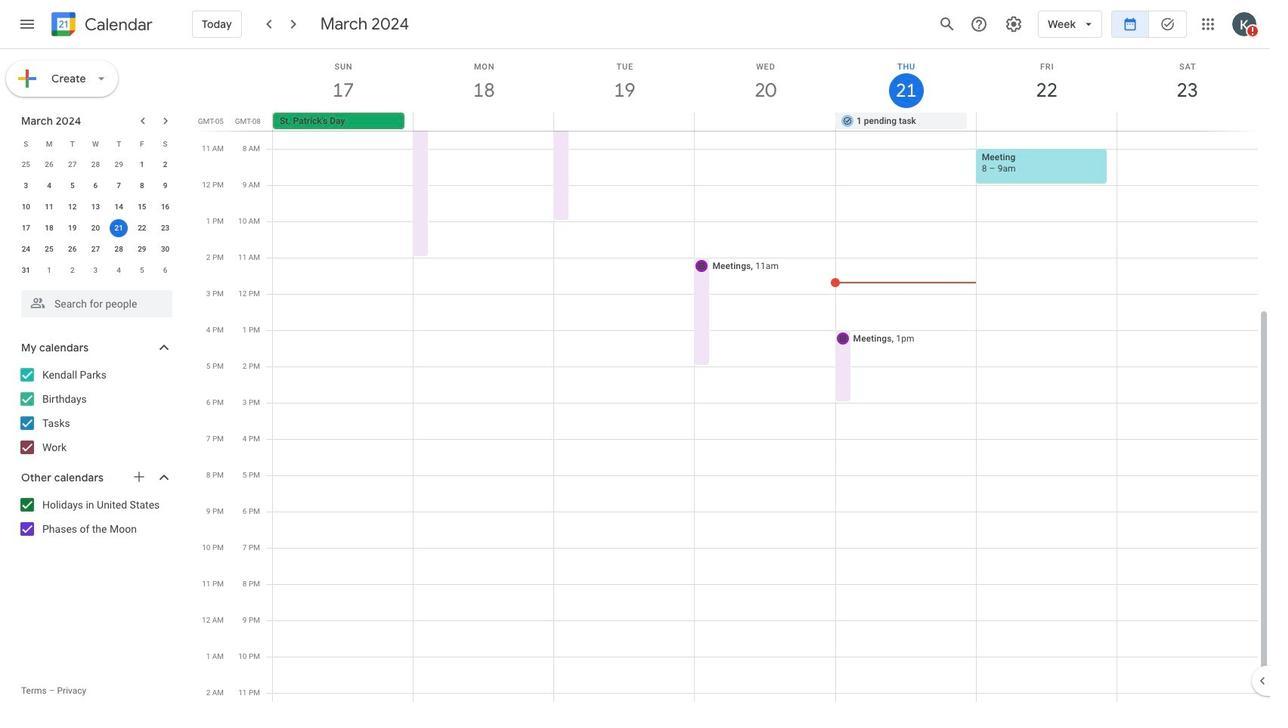 Task type: describe. For each thing, give the bounding box(es) containing it.
main drawer image
[[18, 15, 36, 33]]

22 element
[[133, 219, 151, 238]]

29 element
[[133, 241, 151, 259]]

24 element
[[17, 241, 35, 259]]

6 element
[[87, 177, 105, 195]]

Search for people text field
[[30, 290, 163, 318]]

2 element
[[156, 156, 174, 174]]

26 element
[[63, 241, 82, 259]]

cell inside march 2024 grid
[[107, 218, 130, 239]]

march 2024 grid
[[14, 133, 177, 281]]

my calendars list
[[3, 363, 188, 460]]

february 29 element
[[110, 156, 128, 174]]

21, today element
[[110, 219, 128, 238]]

4 element
[[40, 177, 58, 195]]

february 26 element
[[40, 156, 58, 174]]

7 element
[[110, 177, 128, 195]]

april 5 element
[[133, 262, 151, 280]]

5 element
[[63, 177, 82, 195]]

20 element
[[87, 219, 105, 238]]

february 27 element
[[63, 156, 82, 174]]

28 element
[[110, 241, 128, 259]]

9 element
[[156, 177, 174, 195]]



Task type: vqa. For each thing, say whether or not it's contained in the screenshot.
11 element
yes



Task type: locate. For each thing, give the bounding box(es) containing it.
31 element
[[17, 262, 35, 280]]

grid
[[194, 49, 1271, 703]]

settings menu image
[[1005, 15, 1023, 33]]

18 element
[[40, 219, 58, 238]]

19 element
[[63, 219, 82, 238]]

10 element
[[17, 198, 35, 216]]

april 1 element
[[40, 262, 58, 280]]

cell
[[414, 113, 554, 131], [554, 113, 695, 131], [695, 113, 836, 131], [977, 113, 1117, 131], [1117, 113, 1258, 131], [107, 218, 130, 239]]

23 element
[[156, 219, 174, 238]]

february 25 element
[[17, 156, 35, 174]]

other calendars list
[[3, 493, 188, 542]]

add other calendars image
[[132, 470, 147, 485]]

row
[[266, 113, 1271, 131], [14, 133, 177, 154], [14, 154, 177, 175], [14, 175, 177, 197], [14, 197, 177, 218], [14, 218, 177, 239], [14, 239, 177, 260], [14, 260, 177, 281]]

row group
[[14, 154, 177, 281]]

february 28 element
[[87, 156, 105, 174]]

3 element
[[17, 177, 35, 195]]

calendar element
[[48, 9, 153, 42]]

13 element
[[87, 198, 105, 216]]

12 element
[[63, 198, 82, 216]]

april 3 element
[[87, 262, 105, 280]]

heading
[[82, 16, 153, 34]]

None search field
[[0, 284, 188, 318]]

april 2 element
[[63, 262, 82, 280]]

april 6 element
[[156, 262, 174, 280]]

8 element
[[133, 177, 151, 195]]

heading inside calendar element
[[82, 16, 153, 34]]

27 element
[[87, 241, 105, 259]]

14 element
[[110, 198, 128, 216]]

30 element
[[156, 241, 174, 259]]

1 element
[[133, 156, 151, 174]]

11 element
[[40, 198, 58, 216]]

17 element
[[17, 219, 35, 238]]

16 element
[[156, 198, 174, 216]]

15 element
[[133, 198, 151, 216]]

25 element
[[40, 241, 58, 259]]

april 4 element
[[110, 262, 128, 280]]



